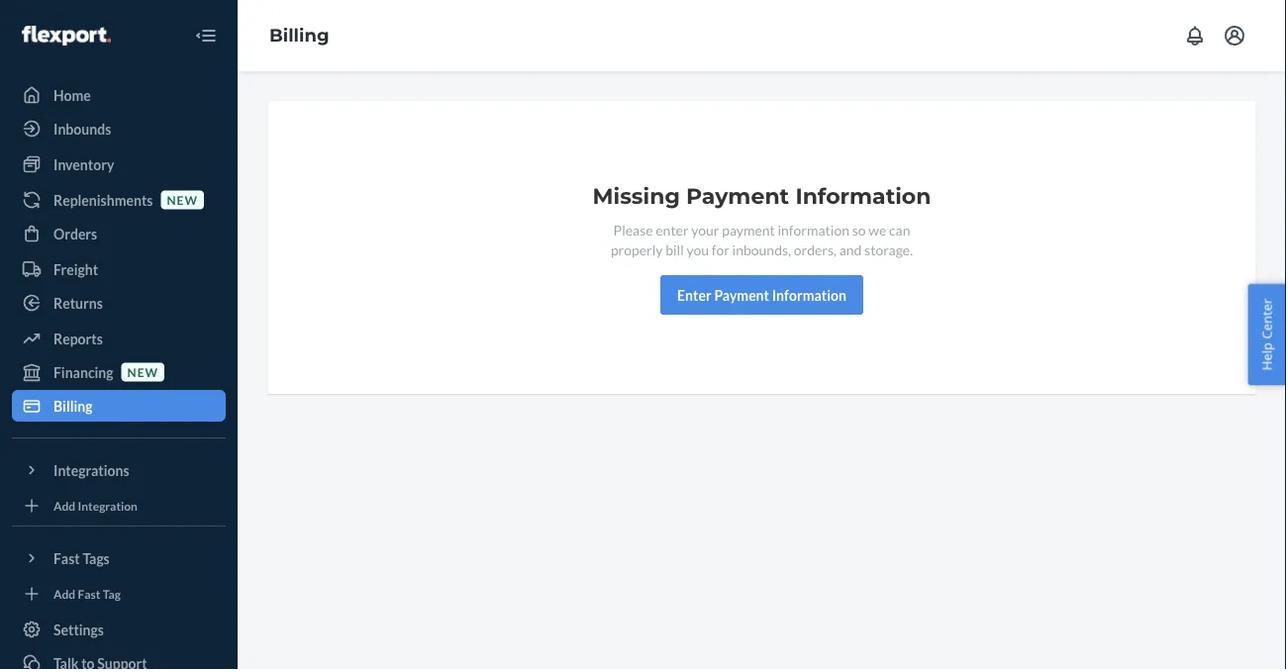 Task type: describe. For each thing, give the bounding box(es) containing it.
returns link
[[12, 287, 226, 319]]

integrations button
[[12, 455, 226, 486]]

enter
[[656, 221, 689, 238]]

add integration
[[53, 499, 138, 513]]

missing payment information
[[593, 183, 932, 210]]

add for add fast tag
[[53, 587, 75, 601]]

help center button
[[1249, 284, 1287, 386]]

home link
[[12, 79, 226, 111]]

information
[[778, 221, 850, 238]]

inbounds,
[[733, 241, 791, 258]]

and
[[840, 241, 862, 258]]

fast inside fast tags dropdown button
[[53, 550, 80, 567]]

storage.
[[865, 241, 913, 258]]

1 vertical spatial billing
[[53, 398, 93, 415]]

tag
[[103, 587, 121, 601]]

inventory
[[53, 156, 114, 173]]

flexport logo image
[[22, 26, 111, 46]]

add fast tag link
[[12, 582, 226, 606]]

please
[[614, 221, 653, 238]]

center
[[1258, 299, 1276, 339]]

replenishments
[[53, 192, 153, 209]]

information for enter payment information
[[772, 287, 847, 304]]

inbounds
[[53, 120, 111, 137]]

enter payment information
[[678, 287, 847, 304]]

settings link
[[12, 614, 226, 646]]

payment for enter
[[715, 287, 770, 304]]

add fast tag
[[53, 587, 121, 601]]

reports link
[[12, 323, 226, 355]]

missing
[[593, 183, 680, 210]]

orders,
[[794, 241, 837, 258]]

inbounds link
[[12, 113, 226, 145]]

fast tags button
[[12, 543, 226, 575]]

returns
[[53, 295, 103, 312]]

integrations
[[53, 462, 129, 479]]

1 horizontal spatial billing
[[269, 24, 329, 46]]

add integration link
[[12, 494, 226, 518]]

fast inside add fast tag link
[[78, 587, 100, 601]]



Task type: locate. For each thing, give the bounding box(es) containing it.
payment right enter
[[715, 287, 770, 304]]

2 add from the top
[[53, 587, 75, 601]]

0 vertical spatial payment
[[687, 183, 790, 210]]

billing link
[[269, 24, 329, 46], [12, 390, 226, 422]]

1 add from the top
[[53, 499, 75, 513]]

inventory link
[[12, 149, 226, 180]]

open notifications image
[[1184, 24, 1208, 48]]

reports
[[53, 330, 103, 347]]

fast tags
[[53, 550, 110, 567]]

billing right close navigation image
[[269, 24, 329, 46]]

information down orders,
[[772, 287, 847, 304]]

0 vertical spatial information
[[796, 183, 932, 210]]

1 horizontal spatial billing link
[[269, 24, 329, 46]]

1 vertical spatial payment
[[715, 287, 770, 304]]

information for missing payment information
[[796, 183, 932, 210]]

payment up payment
[[687, 183, 790, 210]]

0 horizontal spatial new
[[127, 365, 159, 379]]

new for financing
[[127, 365, 159, 379]]

help
[[1258, 343, 1276, 371]]

freight link
[[12, 254, 226, 285]]

1 vertical spatial billing link
[[12, 390, 226, 422]]

new for replenishments
[[167, 193, 198, 207]]

1 vertical spatial fast
[[78, 587, 100, 601]]

0 horizontal spatial billing
[[53, 398, 93, 415]]

freight
[[53, 261, 98, 278]]

add
[[53, 499, 75, 513], [53, 587, 75, 601]]

open account menu image
[[1223, 24, 1247, 48]]

add left integration at the bottom of page
[[53, 499, 75, 513]]

orders
[[53, 225, 97, 242]]

billing
[[269, 24, 329, 46], [53, 398, 93, 415]]

home
[[53, 87, 91, 104]]

enter
[[678, 287, 712, 304]]

information up so
[[796, 183, 932, 210]]

0 vertical spatial new
[[167, 193, 198, 207]]

bill
[[666, 241, 684, 258]]

information
[[796, 183, 932, 210], [772, 287, 847, 304]]

payment
[[687, 183, 790, 210], [715, 287, 770, 304]]

1 horizontal spatial new
[[167, 193, 198, 207]]

1 vertical spatial information
[[772, 287, 847, 304]]

add for add integration
[[53, 499, 75, 513]]

add up the settings at the bottom of the page
[[53, 587, 75, 601]]

0 vertical spatial billing link
[[269, 24, 329, 46]]

can
[[890, 221, 911, 238]]

so
[[853, 221, 866, 238]]

0 horizontal spatial billing link
[[12, 390, 226, 422]]

settings
[[53, 622, 104, 638]]

close navigation image
[[194, 24, 218, 48]]

help center
[[1258, 299, 1276, 371]]

new down the reports link
[[127, 365, 159, 379]]

payment for missing
[[687, 183, 790, 210]]

financing
[[53, 364, 114, 381]]

fast left tag
[[78, 587, 100, 601]]

billing link right close navigation image
[[269, 24, 329, 46]]

payment
[[722, 221, 775, 238]]

please enter your payment information so we can properly bill you for inbounds, orders, and storage.
[[611, 221, 913, 258]]

0 vertical spatial billing
[[269, 24, 329, 46]]

your
[[692, 221, 720, 238]]

new up orders link
[[167, 193, 198, 207]]

0 vertical spatial add
[[53, 499, 75, 513]]

billing down financing
[[53, 398, 93, 415]]

billing link down financing
[[12, 390, 226, 422]]

orders link
[[12, 218, 226, 250]]

we
[[869, 221, 887, 238]]

enter payment information button
[[661, 275, 864, 315]]

0 vertical spatial fast
[[53, 550, 80, 567]]

tags
[[83, 550, 110, 567]]

for
[[712, 241, 730, 258]]

you
[[687, 241, 709, 258]]

information inside button
[[772, 287, 847, 304]]

1 vertical spatial add
[[53, 587, 75, 601]]

fast left tags in the left of the page
[[53, 550, 80, 567]]

new
[[167, 193, 198, 207], [127, 365, 159, 379]]

integration
[[78, 499, 138, 513]]

fast
[[53, 550, 80, 567], [78, 587, 100, 601]]

properly
[[611, 241, 663, 258]]

payment inside button
[[715, 287, 770, 304]]

1 vertical spatial new
[[127, 365, 159, 379]]



Task type: vqa. For each thing, say whether or not it's contained in the screenshot.
Inbounds
yes



